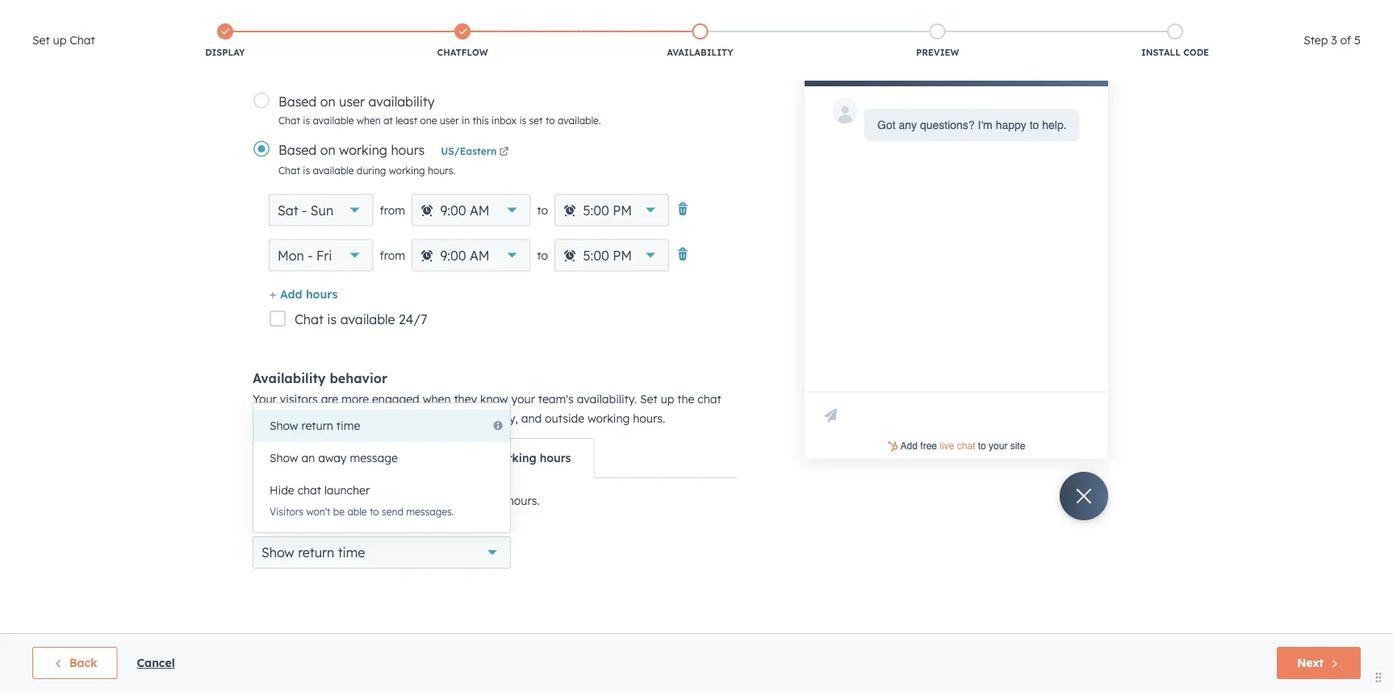 Task type: vqa. For each thing, say whether or not it's contained in the screenshot.
All
no



Task type: locate. For each thing, give the bounding box(es) containing it.
1 vertical spatial -
[[308, 247, 313, 264]]

outside right send
[[419, 494, 459, 508]]

show an away message button
[[253, 442, 510, 475]]

show inside button
[[270, 419, 298, 433]]

from for sun
[[380, 203, 405, 217]]

3
[[1331, 33, 1337, 47]]

hide chat launcher visitors won't be able to send messages.
[[270, 484, 454, 518]]

1 5:00 pm button from the top
[[555, 194, 669, 226]]

your up and
[[511, 392, 535, 406]]

set up chat heading
[[32, 31, 95, 50]]

of
[[1340, 33, 1351, 47]]

show down "offline"
[[262, 545, 294, 561]]

from
[[380, 203, 405, 217], [380, 248, 405, 262]]

1 5:00 from the top
[[583, 202, 609, 218]]

outside working hours link
[[421, 439, 594, 478]]

working down availability.
[[588, 412, 630, 426]]

step 3 of 5
[[1304, 33, 1361, 47]]

1 5:00 pm from the top
[[583, 202, 632, 218]]

1 vertical spatial hours
[[306, 287, 338, 301]]

show down visitors
[[270, 419, 298, 433]]

away,
[[487, 412, 518, 426]]

outside down team's
[[545, 412, 584, 426]]

send
[[382, 506, 403, 518]]

1 on from the top
[[320, 93, 336, 109]]

0 vertical spatial pm
[[613, 202, 632, 218]]

based on working hours
[[278, 142, 425, 158]]

- inside sat - sun "popup button"
[[302, 202, 307, 218]]

1 vertical spatial based
[[278, 142, 317, 158]]

1 vertical spatial time
[[338, 545, 365, 561]]

when
[[357, 114, 381, 126], [423, 392, 451, 406], [332, 412, 360, 426]]

working down outside
[[462, 494, 504, 508]]

hours. down outside working hours link
[[508, 494, 540, 508]]

working inside 'show return time' tab panel
[[462, 494, 504, 508]]

1 vertical spatial 9:00 am
[[440, 247, 490, 264]]

1 vertical spatial up
[[661, 392, 674, 406]]

back button
[[32, 647, 117, 680]]

2 vertical spatial show
[[262, 545, 294, 561]]

experience inside 'show return time' tab panel
[[358, 494, 416, 508]]

1 horizontal spatial up
[[661, 392, 674, 406]]

1 vertical spatial the
[[311, 494, 328, 508]]

cancel
[[137, 656, 175, 670]]

1 horizontal spatial your
[[511, 392, 535, 406]]

outside
[[445, 451, 488, 465]]

set
[[32, 33, 50, 47], [640, 392, 658, 406], [253, 520, 271, 534]]

behavior up more
[[330, 371, 387, 387]]

is up sat - sun
[[303, 164, 310, 176]]

set inside heading
[[32, 33, 50, 47]]

1 vertical spatial experience
[[358, 494, 416, 508]]

return down set offline behavior
[[298, 545, 334, 561]]

24/7
[[399, 312, 427, 328]]

show left the 'an'
[[270, 451, 298, 465]]

the inside availability behavior your visitors are more engaged when they know your team's availability. set up the chat experience for when your team is available, away, and outside working hours.
[[677, 392, 695, 406]]

available link
[[253, 439, 347, 478]]

show for show return time button
[[270, 419, 298, 433]]

up
[[53, 33, 66, 47], [661, 392, 674, 406]]

1 vertical spatial outside
[[419, 494, 459, 508]]

chat
[[70, 33, 95, 47], [278, 114, 300, 126], [278, 164, 300, 176], [295, 312, 324, 328]]

1 vertical spatial show return time
[[262, 545, 365, 561]]

0 vertical spatial user
[[339, 93, 365, 109]]

behavior inside 'show return time' tab panel
[[314, 520, 364, 534]]

0 vertical spatial show
[[270, 419, 298, 433]]

0 vertical spatial 9:00 am button
[[412, 194, 531, 226]]

time down the able
[[338, 545, 365, 561]]

based up based on working hours
[[278, 93, 317, 109]]

marketplaces button
[[1151, 0, 1184, 26]]

sun
[[311, 202, 333, 218]]

1 vertical spatial behavior
[[314, 520, 364, 534]]

1 based from the top
[[278, 93, 317, 109]]

show return time inside popup button
[[262, 545, 365, 561]]

tab list containing available
[[253, 438, 594, 479]]

1 pm from the top
[[613, 202, 632, 218]]

0 vertical spatial behavior
[[330, 371, 387, 387]]

0 horizontal spatial hours.
[[428, 164, 455, 176]]

to inside agent says: got any questions? i'm happy to help. element
[[1030, 119, 1039, 132]]

user
[[339, 93, 365, 109], [440, 114, 459, 126]]

chat inside set up chat heading
[[70, 33, 95, 47]]

9:00 am button for fri
[[412, 239, 531, 272]]

1 9:00 am from the top
[[440, 202, 490, 218]]

working down away,
[[491, 451, 537, 465]]

link opens in a new window image inside "us/eastern" link
[[499, 147, 509, 157]]

2 vertical spatial hours.
[[508, 494, 540, 508]]

set inside 'show return time' tab panel
[[253, 520, 271, 534]]

1 horizontal spatial set
[[253, 520, 271, 534]]

0 vertical spatial up
[[53, 33, 66, 47]]

on
[[320, 93, 336, 109], [320, 142, 336, 158]]

available
[[313, 114, 354, 126], [313, 164, 354, 176], [340, 312, 395, 328]]

availability inside availability behavior your visitors are more engaged when they know your team's availability. set up the chat experience for when your team is available, away, and outside working hours.
[[253, 371, 326, 387]]

- inside mon - fri popup button
[[308, 247, 313, 264]]

from down during
[[380, 203, 405, 217]]

2 based from the top
[[278, 142, 317, 158]]

1 vertical spatial availability
[[253, 371, 326, 387]]

based
[[278, 93, 317, 109], [278, 142, 317, 158]]

0 vertical spatial 5:00
[[583, 202, 609, 218]]

0 horizontal spatial availability
[[253, 371, 326, 387]]

pm for sat - sun
[[613, 202, 632, 218]]

return down are
[[301, 419, 333, 433]]

hours. inside availability behavior your visitors are more engaged when they know your team's availability. set up the chat experience for when your team is available, away, and outside working hours.
[[633, 412, 665, 426]]

0 vertical spatial set
[[32, 33, 50, 47]]

1 9:00 am button from the top
[[412, 194, 531, 226]]

from up '24/7'
[[380, 248, 405, 262]]

9:00 for mon - fri
[[440, 247, 466, 264]]

2 pm from the top
[[613, 247, 632, 264]]

1 vertical spatial 5:00 pm button
[[555, 239, 669, 272]]

one
[[420, 114, 437, 126]]

on up based on working hours
[[320, 93, 336, 109]]

time inside popup button
[[338, 545, 365, 561]]

0 vertical spatial your
[[511, 392, 535, 406]]

based up sat - sun
[[278, 142, 317, 158]]

install
[[1141, 47, 1181, 58]]

team
[[390, 412, 418, 426]]

mon
[[278, 247, 304, 264]]

and
[[521, 412, 542, 426]]

experience
[[253, 412, 311, 426], [358, 494, 416, 508]]

1 vertical spatial 5:00
[[583, 247, 609, 264]]

0 horizontal spatial experience
[[253, 412, 311, 426]]

1 vertical spatial on
[[320, 142, 336, 158]]

0 vertical spatial hours
[[391, 142, 425, 158]]

2 horizontal spatial hours.
[[633, 412, 665, 426]]

1 vertical spatial available
[[313, 164, 354, 176]]

1 vertical spatial 5:00 pm
[[583, 247, 632, 264]]

0 vertical spatial return
[[301, 419, 333, 433]]

link opens in a new window image
[[499, 145, 509, 159], [499, 147, 509, 157]]

am
[[470, 202, 490, 218], [470, 247, 490, 264]]

is right team
[[421, 412, 430, 426]]

Search HubSpot search field
[[1166, 34, 1364, 61]]

more
[[341, 392, 369, 406]]

hours. down 'us/eastern'
[[428, 164, 455, 176]]

show
[[270, 419, 298, 433], [270, 451, 298, 465], [262, 545, 294, 561]]

hours. down availability.
[[633, 412, 665, 426]]

0 vertical spatial 5:00 pm button
[[555, 194, 669, 226]]

1 vertical spatial 9:00
[[440, 247, 466, 264]]

0 vertical spatial show return time
[[270, 419, 360, 433]]

away link
[[347, 439, 421, 478]]

2 5:00 pm button from the top
[[555, 239, 669, 272]]

list box containing show return time
[[253, 404, 510, 533]]

list box
[[253, 404, 510, 533]]

1 horizontal spatial hours.
[[508, 494, 540, 508]]

1 9:00 from the top
[[440, 202, 466, 218]]

0 vertical spatial -
[[302, 202, 307, 218]]

2 on from the top
[[320, 142, 336, 158]]

availability inside 'list item'
[[667, 47, 733, 58]]

the left be
[[311, 494, 328, 508]]

set inside availability behavior your visitors are more engaged when they know your team's availability. set up the chat experience for when your team is available, away, and outside working hours.
[[640, 392, 658, 406]]

the right availability.
[[677, 392, 695, 406]]

0 vertical spatial 5:00 pm
[[583, 202, 632, 218]]

hours right add
[[306, 287, 338, 301]]

1 from from the top
[[380, 203, 405, 217]]

marketplaces image
[[1160, 7, 1175, 22]]

hours.
[[428, 164, 455, 176], [633, 412, 665, 426], [508, 494, 540, 508]]

availability
[[667, 47, 733, 58], [253, 371, 326, 387]]

0 horizontal spatial set
[[32, 33, 50, 47]]

2 9:00 am button from the top
[[412, 239, 531, 272]]

behavior down be
[[314, 520, 364, 534]]

behavior inside availability behavior your visitors are more engaged when they know your team's availability. set up the chat experience for when your team is available, away, and outside working hours.
[[330, 371, 387, 387]]

hours down 'least'
[[391, 142, 425, 158]]

team's
[[538, 392, 574, 406]]

away
[[318, 451, 347, 465]]

1 horizontal spatial the
[[677, 392, 695, 406]]

available for when
[[313, 114, 354, 126]]

available down based on working hours
[[313, 164, 354, 176]]

0 vertical spatial the
[[677, 392, 695, 406]]

us/eastern link
[[441, 145, 511, 159]]

set for set up chat
[[32, 33, 50, 47]]

on up chat is available during working hours.
[[320, 142, 336, 158]]

your down more
[[363, 412, 387, 426]]

2 9:00 from the top
[[440, 247, 466, 264]]

available down based on user availability
[[313, 114, 354, 126]]

1 vertical spatial pm
[[613, 247, 632, 264]]

-
[[302, 202, 307, 218], [308, 247, 313, 264]]

chat is available when at least one user in this inbox is set to available.
[[278, 114, 601, 126]]

2 vertical spatial available
[[340, 312, 395, 328]]

is down based on user availability
[[303, 114, 310, 126]]

1 horizontal spatial chat
[[331, 494, 355, 508]]

1 horizontal spatial outside
[[545, 412, 584, 426]]

time
[[336, 419, 360, 433], [338, 545, 365, 561]]

1 vertical spatial 9:00 am button
[[412, 239, 531, 272]]

- left fri
[[308, 247, 313, 264]]

fri
[[316, 247, 332, 264]]

user left in
[[440, 114, 459, 126]]

show return time down are
[[270, 419, 360, 433]]

show inside "button"
[[270, 451, 298, 465]]

available left '24/7'
[[340, 312, 395, 328]]

user up based on working hours
[[339, 93, 365, 109]]

- right sat
[[302, 202, 307, 218]]

9:00
[[440, 202, 466, 218], [440, 247, 466, 264]]

1 vertical spatial show
[[270, 451, 298, 465]]

show return time inside button
[[270, 419, 360, 433]]

customize the chat experience outside working hours.
[[253, 494, 540, 508]]

2 9:00 am from the top
[[440, 247, 490, 264]]

5:00 pm button
[[555, 194, 669, 226], [555, 239, 669, 272]]

visitors
[[280, 392, 318, 406]]

0 horizontal spatial your
[[363, 412, 387, 426]]

cancel button
[[137, 654, 175, 673]]

0 horizontal spatial outside
[[419, 494, 459, 508]]

0 horizontal spatial chat
[[298, 484, 321, 498]]

available.
[[558, 114, 601, 126]]

0 horizontal spatial the
[[311, 494, 328, 508]]

9:00 am
[[440, 202, 490, 218], [440, 247, 490, 264]]

0 horizontal spatial up
[[53, 33, 66, 47]]

is
[[303, 114, 310, 126], [519, 114, 526, 126], [303, 164, 310, 176], [327, 312, 337, 328], [421, 412, 430, 426]]

customize
[[253, 494, 308, 508]]

chat is available during working hours.
[[278, 164, 455, 176]]

5:00 pm
[[583, 202, 632, 218], [583, 247, 632, 264]]

1 horizontal spatial experience
[[358, 494, 416, 508]]

code
[[1184, 47, 1209, 58]]

to
[[546, 114, 555, 126], [1030, 119, 1039, 132], [537, 203, 548, 217], [537, 248, 548, 262], [370, 506, 379, 518]]

show return time down set offline behavior
[[262, 545, 365, 561]]

1 horizontal spatial -
[[308, 247, 313, 264]]

2 vertical spatial set
[[253, 520, 271, 534]]

time down more
[[336, 419, 360, 433]]

1 vertical spatial hours.
[[633, 412, 665, 426]]

2 vertical spatial when
[[332, 412, 360, 426]]

pm
[[613, 202, 632, 218], [613, 247, 632, 264]]

2 horizontal spatial chat
[[698, 392, 721, 406]]

2 from from the top
[[380, 248, 405, 262]]

won't
[[306, 506, 331, 518]]

2 am from the top
[[470, 247, 490, 264]]

available
[[276, 451, 324, 465]]

2 5:00 pm from the top
[[583, 247, 632, 264]]

i'm
[[978, 119, 993, 132]]

hours down and
[[540, 451, 571, 465]]

0 vertical spatial availability
[[667, 47, 733, 58]]

0 vertical spatial outside
[[545, 412, 584, 426]]

0 vertical spatial am
[[470, 202, 490, 218]]

1 vertical spatial set
[[640, 392, 658, 406]]

2 link opens in a new window image from the top
[[499, 147, 509, 157]]

your
[[253, 392, 277, 406]]

1 am from the top
[[470, 202, 490, 218]]

5:00 for mon - fri
[[583, 247, 609, 264]]

preview
[[916, 47, 959, 58]]

1 vertical spatial am
[[470, 247, 490, 264]]

outside
[[545, 412, 584, 426], [419, 494, 459, 508]]

tab list
[[253, 438, 594, 479]]

when down more
[[332, 412, 360, 426]]

search image
[[1359, 42, 1371, 53]]

0 vertical spatial based
[[278, 93, 317, 109]]

1 vertical spatial return
[[298, 545, 334, 561]]

2 vertical spatial hours
[[540, 451, 571, 465]]

when left at
[[357, 114, 381, 126]]

0 vertical spatial from
[[380, 203, 405, 217]]

2 horizontal spatial set
[[640, 392, 658, 406]]

0 vertical spatial on
[[320, 93, 336, 109]]

time inside button
[[336, 419, 360, 433]]

2 5:00 from the top
[[583, 247, 609, 264]]

0 vertical spatial available
[[313, 114, 354, 126]]

the
[[677, 392, 695, 406], [311, 494, 328, 508]]

0 vertical spatial time
[[336, 419, 360, 433]]

hours
[[391, 142, 425, 158], [306, 287, 338, 301], [540, 451, 571, 465]]

chatflow completed list item
[[344, 20, 581, 62]]

the inside 'show return time' tab panel
[[311, 494, 328, 508]]

set offline behavior
[[253, 520, 364, 534]]

0 vertical spatial 9:00
[[440, 202, 466, 218]]

list
[[106, 20, 1294, 62]]

1 horizontal spatial availability
[[667, 47, 733, 58]]

working
[[339, 142, 387, 158], [389, 164, 425, 176], [588, 412, 630, 426], [491, 451, 537, 465], [462, 494, 504, 508]]

when left they
[[423, 392, 451, 406]]

- for sun
[[302, 202, 307, 218]]

1 vertical spatial from
[[380, 248, 405, 262]]

1 vertical spatial user
[[440, 114, 459, 126]]

1 vertical spatial your
[[363, 412, 387, 426]]

9:00 am for sat - sun
[[440, 202, 490, 218]]

0 horizontal spatial hours
[[306, 287, 338, 301]]

0 vertical spatial experience
[[253, 412, 311, 426]]

agent says: got any questions? i'm happy to help. element
[[877, 115, 1067, 135]]

0 vertical spatial 9:00 am
[[440, 202, 490, 218]]

is down add hours
[[327, 312, 337, 328]]

0 horizontal spatial -
[[302, 202, 307, 218]]



Task type: describe. For each thing, give the bounding box(es) containing it.
on for working
[[320, 142, 336, 158]]

step
[[1304, 33, 1328, 47]]

working inside tab list
[[491, 451, 537, 465]]

is inside availability behavior your visitors are more engaged when they know your team's availability. set up the chat experience for when your team is available, away, and outside working hours.
[[421, 412, 430, 426]]

next button
[[1277, 647, 1361, 680]]

working up chat is available during working hours.
[[339, 142, 387, 158]]

display completed list item
[[106, 20, 344, 62]]

us/eastern
[[441, 145, 497, 157]]

0 vertical spatial hours.
[[428, 164, 455, 176]]

got
[[877, 119, 896, 132]]

hours inside button
[[306, 287, 338, 301]]

show for show an away message "button"
[[270, 451, 298, 465]]

show inside popup button
[[262, 545, 294, 561]]

availability
[[369, 93, 435, 109]]

know
[[480, 392, 508, 406]]

outside inside availability behavior your visitors are more engaged when they know your team's availability. set up the chat experience for when your team is available, away, and outside working hours.
[[545, 412, 584, 426]]

preview list item
[[819, 20, 1057, 62]]

- for fri
[[308, 247, 313, 264]]

set up chat
[[32, 33, 95, 47]]

be
[[333, 506, 345, 518]]

availability.
[[577, 392, 637, 406]]

working inside availability behavior your visitors are more engaged when they know your team's availability. set up the chat experience for when your team is available, away, and outside working hours.
[[588, 412, 630, 426]]

questions?
[[920, 119, 975, 132]]

return inside popup button
[[298, 545, 334, 561]]

in
[[462, 114, 470, 126]]

9:00 am button for sun
[[412, 194, 531, 226]]

to inside hide chat launcher visitors won't be able to send messages.
[[370, 506, 379, 518]]

engaged
[[372, 392, 420, 406]]

search button
[[1351, 34, 1379, 61]]

outside working hours
[[445, 451, 571, 465]]

0 vertical spatial when
[[357, 114, 381, 126]]

show return time button
[[253, 537, 511, 569]]

install code list item
[[1057, 20, 1294, 62]]

5:00 for sat - sun
[[583, 202, 609, 218]]

hubspot-live-chat-viral-iframe element
[[808, 439, 1105, 455]]

offline
[[274, 520, 310, 534]]

chat is available 24/7
[[295, 312, 427, 328]]

on for user
[[320, 93, 336, 109]]

is left set
[[519, 114, 526, 126]]

availability for availability behavior your visitors are more engaged when they know your team's availability. set up the chat experience for when your team is available, away, and outside working hours.
[[253, 371, 326, 387]]

is for chat is available during working hours.
[[303, 164, 310, 176]]

experience inside availability behavior your visitors are more engaged when they know your team's availability. set up the chat experience for when your team is available, away, and outside working hours.
[[253, 412, 311, 426]]

able
[[347, 506, 367, 518]]

chat inside availability behavior your visitors are more engaged when they know your team's availability. set up the chat experience for when your team is available, away, and outside working hours.
[[698, 392, 721, 406]]

next
[[1297, 656, 1324, 670]]

availability list item
[[581, 20, 819, 62]]

am for sun
[[470, 202, 490, 218]]

add hours
[[280, 287, 338, 301]]

chat inside hide chat launcher visitors won't be able to send messages.
[[298, 484, 321, 498]]

return inside button
[[301, 419, 333, 433]]

away
[[370, 451, 399, 465]]

sat - sun button
[[269, 194, 373, 226]]

display
[[205, 47, 245, 58]]

available,
[[433, 412, 484, 426]]

at
[[383, 114, 393, 126]]

mon - fri
[[278, 247, 332, 264]]

9:00 for sat - sun
[[440, 202, 466, 218]]

sat - sun
[[278, 202, 333, 218]]

show return time tab panel
[[253, 478, 737, 588]]

set for set offline behavior
[[253, 520, 271, 534]]

are
[[321, 392, 338, 406]]

they
[[454, 392, 477, 406]]

2 horizontal spatial hours
[[540, 451, 571, 465]]

help.
[[1042, 119, 1067, 132]]

sat
[[278, 202, 298, 218]]

for
[[314, 412, 329, 426]]

launcher
[[324, 484, 370, 498]]

based on user availability
[[278, 93, 435, 109]]

chat for chat is available during working hours.
[[278, 164, 300, 176]]

is for chat is available 24/7
[[327, 312, 337, 328]]

based for based on user availability
[[278, 93, 317, 109]]

available for during
[[313, 164, 354, 176]]

from for fri
[[380, 248, 405, 262]]

1 horizontal spatial hours
[[391, 142, 425, 158]]

chat inside 'show return time' tab panel
[[331, 494, 355, 508]]

chat for chat is available 24/7
[[295, 312, 324, 328]]

available for 24/7
[[340, 312, 395, 328]]

hide
[[270, 484, 294, 498]]

0 horizontal spatial user
[[339, 93, 365, 109]]

1 link opens in a new window image from the top
[[499, 145, 509, 159]]

this
[[473, 114, 489, 126]]

hours. inside 'show return time' tab panel
[[508, 494, 540, 508]]

an
[[301, 451, 315, 465]]

up inside availability behavior your visitors are more engaged when they know your team's availability. set up the chat experience for when your team is available, away, and outside working hours.
[[661, 392, 674, 406]]

list containing display
[[106, 20, 1294, 62]]

availability for availability
[[667, 47, 733, 58]]

message
[[350, 451, 398, 465]]

working right during
[[389, 164, 425, 176]]

9:00 am for mon - fri
[[440, 247, 490, 264]]

set
[[529, 114, 543, 126]]

during
[[357, 164, 386, 176]]

show return time button
[[253, 410, 486, 442]]

show an away message
[[270, 451, 398, 465]]

inbox
[[492, 114, 517, 126]]

chatflow
[[437, 47, 488, 58]]

add
[[280, 287, 302, 301]]

mon - fri button
[[269, 239, 373, 272]]

hide chat launcher button
[[253, 475, 510, 507]]

is for chat is available when at least one user in this inbox is set to available.
[[303, 114, 310, 126]]

pm for mon - fri
[[613, 247, 632, 264]]

chat for chat is available when at least one user in this inbox is set to available.
[[278, 114, 300, 126]]

messages.
[[406, 506, 454, 518]]

based for based on working hours
[[278, 142, 317, 158]]

5:00 pm for sun
[[583, 202, 632, 218]]

am for fri
[[470, 247, 490, 264]]

outside inside 'show return time' tab panel
[[419, 494, 459, 508]]

install code
[[1141, 47, 1209, 58]]

1 vertical spatial when
[[423, 392, 451, 406]]

5:00 pm button for sun
[[555, 194, 669, 226]]

least
[[396, 114, 417, 126]]

any
[[899, 119, 917, 132]]

up inside set up chat heading
[[53, 33, 66, 47]]

got any questions? i'm happy to help.
[[877, 119, 1067, 132]]

availability behavior your visitors are more engaged when they know your team's availability. set up the chat experience for when your team is available, away, and outside working hours.
[[253, 371, 721, 426]]

happy
[[996, 119, 1027, 132]]

1 horizontal spatial user
[[440, 114, 459, 126]]

5:00 pm for fri
[[583, 247, 632, 264]]

5
[[1355, 33, 1361, 47]]

add hours button
[[269, 285, 338, 306]]

back
[[69, 656, 97, 670]]

visitors
[[270, 506, 304, 518]]

5:00 pm button for fri
[[555, 239, 669, 272]]



